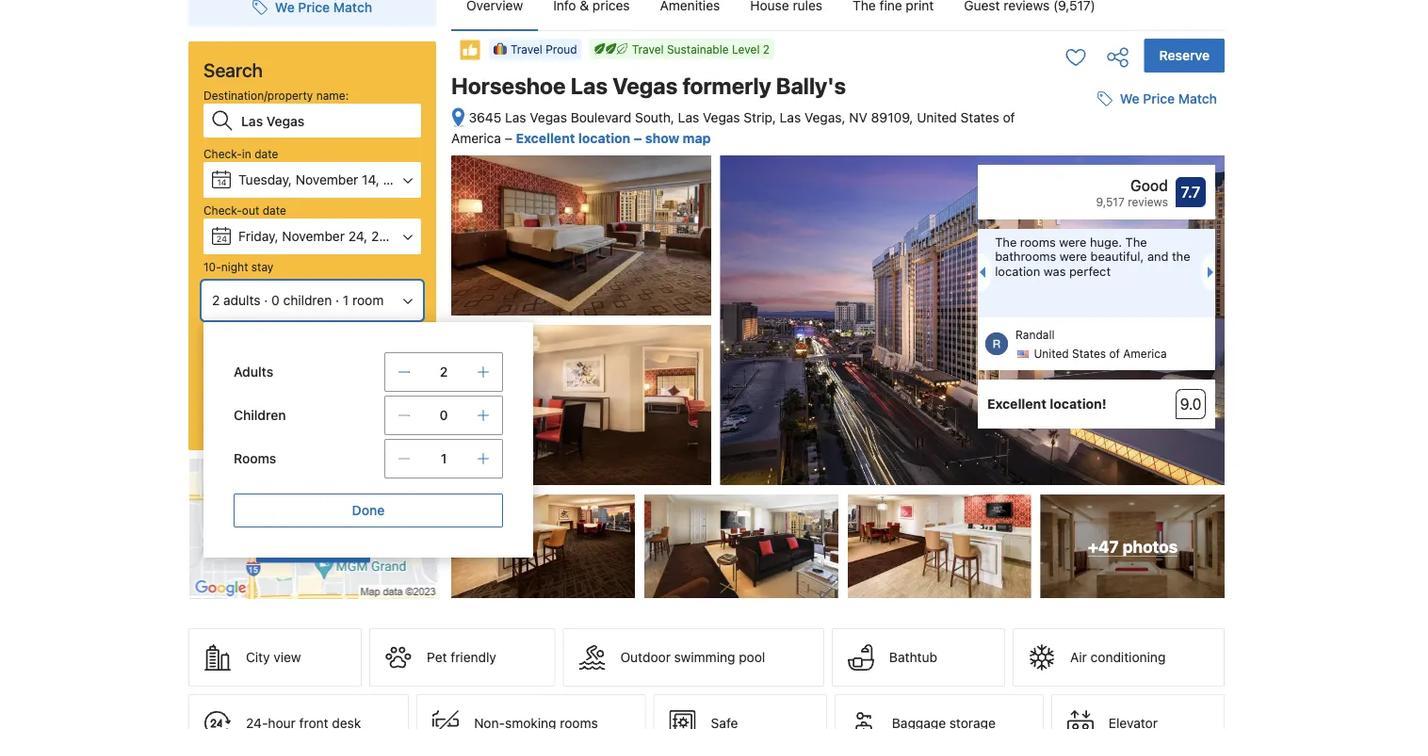 Task type: describe. For each thing, give the bounding box(es) containing it.
children
[[234, 408, 286, 423]]

excellent location – show map button
[[516, 130, 711, 146]]

air
[[1070, 650, 1087, 665]]

search section
[[181, 0, 533, 600]]

check-in date
[[204, 147, 278, 160]]

friday,
[[238, 228, 278, 244]]

photos
[[1123, 537, 1178, 556]]

1 vertical spatial america
[[1123, 347, 1167, 361]]

pool
[[739, 650, 765, 665]]

14
[[217, 177, 227, 187]]

0 vertical spatial 2
[[763, 42, 770, 56]]

entire
[[220, 332, 251, 345]]

las right 3645
[[505, 110, 526, 125]]

location inside the rooms were huge. the bathrooms were beautiful, and the location was perfect
[[995, 264, 1040, 278]]

outdoor
[[620, 650, 671, 665]]

travel for travel sustainable level 2
[[632, 42, 664, 56]]

2 for 2
[[440, 364, 448, 380]]

reserve button
[[1144, 39, 1225, 73]]

rooms
[[234, 451, 276, 466]]

friendly
[[451, 650, 496, 665]]

2023 for tuesday, november 14, 2023
[[383, 172, 415, 187]]

tuesday, november 14, 2023
[[238, 172, 415, 187]]

9.0
[[1180, 395, 1202, 413]]

i'm
[[220, 356, 237, 369]]

outdoor swimming pool button
[[563, 629, 824, 687]]

search
[[204, 58, 263, 81]]

scored 9.0 element
[[1176, 389, 1206, 419]]

city view
[[246, 650, 301, 665]]

boulevard
[[571, 110, 631, 125]]

89109,
[[871, 110, 913, 125]]

stay
[[251, 260, 274, 273]]

2 adults · 0 children · 1 room button
[[204, 283, 421, 318]]

travel for travel proud
[[511, 43, 543, 56]]

7.7
[[1181, 183, 1201, 201]]

1 the from the left
[[995, 235, 1017, 249]]

0 inside button
[[271, 293, 280, 308]]

1 vertical spatial 0
[[440, 408, 448, 423]]

and
[[1148, 249, 1169, 264]]

2 · from the left
[[335, 293, 339, 308]]

done
[[352, 503, 385, 518]]

view
[[274, 650, 301, 665]]

work
[[307, 356, 333, 369]]

map
[[683, 130, 711, 146]]

good 9,517 reviews
[[1096, 177, 1168, 208]]

name:
[[316, 89, 349, 102]]

south,
[[635, 110, 675, 125]]

excellent location!
[[987, 396, 1107, 412]]

traveling
[[240, 356, 286, 369]]

homes
[[254, 332, 290, 345]]

united states of america
[[1034, 347, 1167, 361]]

outdoor swimming pool
[[620, 650, 765, 665]]

november for tuesday,
[[296, 172, 358, 187]]

vegas for boulevard
[[530, 110, 567, 125]]

date for check-in date
[[255, 147, 278, 160]]

bathrooms
[[995, 249, 1056, 264]]

Where are you going? field
[[234, 104, 421, 138]]

entire homes & apartments
[[220, 332, 365, 345]]

pet friendly
[[427, 650, 496, 665]]

&
[[293, 332, 301, 345]]

friday, november 24, 2023
[[238, 228, 403, 244]]

pet
[[427, 650, 447, 665]]

swimming
[[674, 650, 735, 665]]

2 adults · 0 children · 1 room
[[212, 293, 384, 308]]

1 were from the top
[[1059, 235, 1087, 249]]

of inside 3645 las vegas boulevard south, las vegas strip, las vegas, nv 89109, united states of america
[[1003, 110, 1015, 125]]

air conditioning
[[1070, 650, 1166, 665]]

horseshoe las vegas formerly bally's
[[451, 73, 846, 99]]

1 – from the left
[[505, 130, 512, 146]]

we price match
[[1120, 91, 1217, 107]]

randall
[[1016, 328, 1055, 342]]

14,
[[362, 172, 380, 187]]

2023 for friday, november 24, 2023
[[371, 228, 403, 244]]

date for check-out date
[[263, 204, 286, 217]]

+47
[[1088, 537, 1119, 556]]

check-out date
[[204, 204, 286, 217]]

rated good element
[[987, 174, 1168, 197]]

check- for out
[[204, 204, 242, 217]]

horseshoe
[[451, 73, 566, 99]]

2 horizontal spatial vegas
[[703, 110, 740, 125]]

– excellent location – show map
[[505, 130, 711, 146]]

las right strip,
[[780, 110, 801, 125]]

pet friendly button
[[370, 629, 555, 687]]

children
[[283, 293, 332, 308]]

bally's
[[776, 73, 846, 99]]

beautiful,
[[1091, 249, 1144, 264]]

we
[[1120, 91, 1140, 107]]



Task type: vqa. For each thing, say whether or not it's contained in the screenshot.
3 related to 3 January 2024 option
no



Task type: locate. For each thing, give the bounding box(es) containing it.
–
[[505, 130, 512, 146], [634, 130, 642, 146]]

0 horizontal spatial of
[[1003, 110, 1015, 125]]

done button
[[234, 494, 503, 528]]

was
[[1044, 264, 1066, 278]]

november left 14,
[[296, 172, 358, 187]]

were
[[1059, 235, 1087, 249], [1060, 249, 1087, 264]]

1 vertical spatial 2023
[[371, 228, 403, 244]]

1 horizontal spatial location
[[995, 264, 1040, 278]]

0 horizontal spatial vegas
[[530, 110, 567, 125]]

the up bathrooms
[[995, 235, 1017, 249]]

9,517
[[1096, 195, 1125, 208]]

0 horizontal spatial –
[[505, 130, 512, 146]]

formerly
[[682, 73, 771, 99]]

1 check- from the top
[[204, 147, 242, 160]]

2 horizontal spatial 2
[[763, 42, 770, 56]]

travel proud
[[511, 43, 577, 56]]

check-
[[204, 147, 242, 160], [204, 204, 242, 217]]

reviews
[[1128, 195, 1168, 208]]

0 vertical spatial states
[[961, 110, 999, 125]]

10-night stay
[[204, 260, 274, 273]]

1 horizontal spatial 1
[[441, 451, 447, 466]]

1 left room
[[343, 293, 349, 308]]

night
[[221, 260, 248, 273]]

rooms
[[1020, 235, 1056, 249]]

we price match button
[[1090, 82, 1225, 116]]

1 vertical spatial 1
[[441, 451, 447, 466]]

proud
[[546, 43, 577, 56]]

location down boulevard
[[578, 130, 631, 146]]

1 horizontal spatial travel
[[632, 42, 664, 56]]

0 vertical spatial of
[[1003, 110, 1015, 125]]

0 vertical spatial 0
[[271, 293, 280, 308]]

vegas for formerly
[[613, 73, 678, 99]]

2 check- from the top
[[204, 204, 242, 217]]

0 horizontal spatial america
[[451, 130, 501, 146]]

2 the from the left
[[1126, 235, 1147, 249]]

click to open map view image
[[451, 107, 465, 129]]

date right out
[[263, 204, 286, 217]]

perfect
[[1069, 264, 1111, 278]]

states up the location! at the right bottom of the page
[[1072, 347, 1106, 361]]

united inside 3645 las vegas boulevard south, las vegas strip, las vegas, nv 89109, united states of america
[[917, 110, 957, 125]]

0 horizontal spatial 2
[[212, 293, 220, 308]]

were left "huge."
[[1059, 235, 1087, 249]]

1 horizontal spatial the
[[1126, 235, 1147, 249]]

excellent left the location! at the right bottom of the page
[[987, 396, 1047, 412]]

vegas,
[[805, 110, 846, 125]]

bathtub button
[[832, 629, 1005, 687]]

· right the children
[[335, 293, 339, 308]]

· right adults
[[264, 293, 268, 308]]

vegas down the horseshoe
[[530, 110, 567, 125]]

1 · from the left
[[264, 293, 268, 308]]

excellent
[[516, 130, 575, 146], [987, 396, 1047, 412]]

las up boulevard
[[571, 73, 608, 99]]

match
[[1178, 91, 1217, 107]]

adults
[[234, 364, 273, 380]]

america
[[451, 130, 501, 146], [1123, 347, 1167, 361]]

1 inside button
[[343, 293, 349, 308]]

2023 right 14,
[[383, 172, 415, 187]]

america inside 3645 las vegas boulevard south, las vegas strip, las vegas, nv 89109, united states of america
[[451, 130, 501, 146]]

date
[[255, 147, 278, 160], [263, 204, 286, 217]]

2 travel from the left
[[511, 43, 543, 56]]

tuesday,
[[238, 172, 292, 187]]

0 horizontal spatial ·
[[264, 293, 268, 308]]

las
[[571, 73, 608, 99], [505, 110, 526, 125], [678, 110, 699, 125], [780, 110, 801, 125]]

2 for 2 adults · 0 children · 1 room
[[212, 293, 220, 308]]

10-
[[204, 260, 221, 273]]

room
[[352, 293, 384, 308]]

0 horizontal spatial travel
[[511, 43, 543, 56]]

1 horizontal spatial 0
[[440, 408, 448, 423]]

sustainable
[[667, 42, 729, 56]]

1 vertical spatial of
[[1109, 347, 1120, 361]]

0 vertical spatial location
[[578, 130, 631, 146]]

1 horizontal spatial america
[[1123, 347, 1167, 361]]

1 vertical spatial united
[[1034, 347, 1069, 361]]

november
[[296, 172, 358, 187], [282, 228, 345, 244]]

check- for in
[[204, 147, 242, 160]]

·
[[264, 293, 268, 308], [335, 293, 339, 308]]

were up perfect
[[1060, 249, 1087, 264]]

location!
[[1050, 396, 1107, 412]]

in
[[242, 147, 251, 160]]

next image
[[1208, 267, 1219, 278]]

check- up 14
[[204, 147, 242, 160]]

2
[[763, 42, 770, 56], [212, 293, 220, 308], [440, 364, 448, 380]]

november for friday,
[[282, 228, 345, 244]]

destination/property
[[204, 89, 313, 102]]

apartments
[[304, 332, 365, 345]]

states right 89109,
[[961, 110, 999, 125]]

i'm traveling for work
[[220, 356, 333, 369]]

1 vertical spatial excellent
[[987, 396, 1047, 412]]

city view button
[[188, 629, 362, 687]]

0 horizontal spatial 1
[[343, 293, 349, 308]]

+47 photos
[[1088, 537, 1178, 556]]

0 vertical spatial 1
[[343, 293, 349, 308]]

3645
[[469, 110, 501, 125]]

0 vertical spatial america
[[451, 130, 501, 146]]

check- down 14
[[204, 204, 242, 217]]

level
[[732, 42, 760, 56]]

0 vertical spatial 2023
[[383, 172, 415, 187]]

nv
[[849, 110, 868, 125]]

1 vertical spatial check-
[[204, 204, 242, 217]]

the
[[1172, 249, 1191, 264]]

united
[[917, 110, 957, 125], [1034, 347, 1069, 361]]

location down bathrooms
[[995, 264, 1040, 278]]

0 vertical spatial november
[[296, 172, 358, 187]]

0 vertical spatial united
[[917, 110, 957, 125]]

1 travel from the left
[[632, 42, 664, 56]]

november left 24,
[[282, 228, 345, 244]]

date right in
[[255, 147, 278, 160]]

1 horizontal spatial united
[[1034, 347, 1069, 361]]

huge.
[[1090, 235, 1122, 249]]

the up the beautiful,
[[1126, 235, 1147, 249]]

the rooms were huge. the bathrooms were beautiful, and the location was perfect
[[995, 235, 1191, 278]]

1 horizontal spatial 2
[[440, 364, 448, 380]]

travel up horseshoe las vegas formerly bally's
[[632, 42, 664, 56]]

conditioning
[[1091, 650, 1166, 665]]

– down the horseshoe
[[505, 130, 512, 146]]

2 – from the left
[[634, 130, 642, 146]]

for
[[289, 356, 304, 369]]

24,
[[348, 228, 368, 244]]

show
[[645, 130, 680, 146]]

1 horizontal spatial ·
[[335, 293, 339, 308]]

bathtub
[[889, 650, 937, 665]]

2 inside 2 adults · 0 children · 1 room button
[[212, 293, 220, 308]]

1 vertical spatial date
[[263, 204, 286, 217]]

1 vertical spatial november
[[282, 228, 345, 244]]

2 vertical spatial 2
[[440, 364, 448, 380]]

0 vertical spatial date
[[255, 147, 278, 160]]

0 horizontal spatial the
[[995, 235, 1017, 249]]

travel left proud
[[511, 43, 543, 56]]

0 horizontal spatial location
[[578, 130, 631, 146]]

vegas up the map
[[703, 110, 740, 125]]

2 were from the top
[[1060, 249, 1087, 264]]

1 horizontal spatial states
[[1072, 347, 1106, 361]]

vegas up south,
[[613, 73, 678, 99]]

good
[[1131, 177, 1168, 195]]

location
[[578, 130, 631, 146], [995, 264, 1040, 278]]

1 vertical spatial 2
[[212, 293, 220, 308]]

2023 right 24,
[[371, 228, 403, 244]]

excellent down boulevard
[[516, 130, 575, 146]]

price
[[1143, 91, 1175, 107]]

strip,
[[744, 110, 776, 125]]

valign  initial image
[[459, 39, 481, 61]]

destination/property name:
[[204, 89, 349, 102]]

1 vertical spatial location
[[995, 264, 1040, 278]]

0 horizontal spatial united
[[917, 110, 957, 125]]

0 horizontal spatial 0
[[271, 293, 280, 308]]

0 vertical spatial excellent
[[516, 130, 575, 146]]

0 horizontal spatial excellent
[[516, 130, 575, 146]]

24
[[217, 234, 227, 244]]

adults
[[223, 293, 261, 308]]

las up the map
[[678, 110, 699, 125]]

1
[[343, 293, 349, 308], [441, 451, 447, 466]]

0 horizontal spatial states
[[961, 110, 999, 125]]

states inside 3645 las vegas boulevard south, las vegas strip, las vegas, nv 89109, united states of america
[[961, 110, 999, 125]]

1 vertical spatial states
[[1072, 347, 1106, 361]]

0 vertical spatial check-
[[204, 147, 242, 160]]

states
[[961, 110, 999, 125], [1072, 347, 1106, 361]]

scored 7.7 element
[[1176, 177, 1206, 207]]

2023
[[383, 172, 415, 187], [371, 228, 403, 244]]

travel sustainable level 2
[[632, 42, 770, 56]]

city
[[246, 650, 270, 665]]

vegas
[[613, 73, 678, 99], [530, 110, 567, 125], [703, 110, 740, 125]]

previous image
[[974, 267, 986, 278]]

out
[[242, 204, 259, 217]]

– left show
[[634, 130, 642, 146]]

1 horizontal spatial –
[[634, 130, 642, 146]]

1 horizontal spatial vegas
[[613, 73, 678, 99]]

united down randall
[[1034, 347, 1069, 361]]

1 up the done button
[[441, 451, 447, 466]]

3645 las vegas boulevard south, las vegas strip, las vegas, nv 89109, united states of america
[[451, 110, 1015, 146]]

1 horizontal spatial of
[[1109, 347, 1120, 361]]

united right 89109,
[[917, 110, 957, 125]]

+47 photos link
[[1041, 495, 1225, 598]]

1 horizontal spatial excellent
[[987, 396, 1047, 412]]



